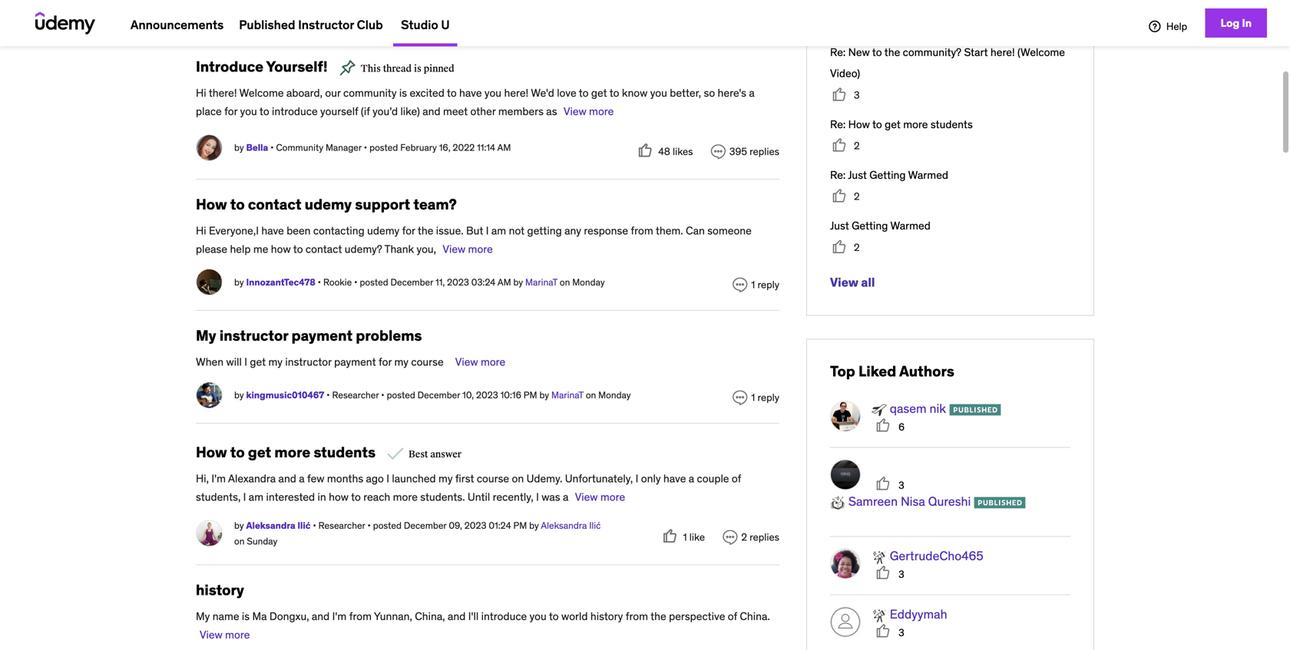 Task type: locate. For each thing, give the bounding box(es) containing it.
re: for re: new to the community? start here! (welcome video)
[[830, 45, 846, 59]]

1 vertical spatial re:
[[830, 117, 846, 131]]

warmed
[[908, 168, 949, 182], [891, 219, 931, 233]]

the inside re: new to the community? start here! (welcome video)
[[885, 45, 901, 59]]

2 right like
[[742, 531, 747, 544]]

on inside by aleksandra ilić • researcher • posted december 09, 2023 01:24 pm by aleksandra ilić on sunday
[[234, 536, 245, 548]]

1 horizontal spatial is
[[399, 86, 407, 100]]

0 vertical spatial reply
[[758, 278, 780, 291]]

contact inside hi everyone,i have been contacting udemy for the issue. but i am not getting any response from them. can someone please help me how to contact udemy? thank you,
[[306, 242, 342, 256]]

you inside my name is ma dongxu, and i'm from yunnan, china, and i'll introduce you to world history from the perspective of china. view more
[[530, 610, 547, 624]]

innozanttec478 link
[[246, 276, 316, 288]]

how for how to get more students
[[196, 443, 227, 462]]

0 horizontal spatial aleksandra ilić link
[[246, 520, 311, 532]]

to down been
[[293, 242, 303, 256]]

1 for my instructor payment problems
[[751, 391, 755, 404]]

by down "will"
[[234, 389, 244, 401]]

posted inside by aleksandra ilić • researcher • posted december 09, 2023 01:24 pm by aleksandra ilić on sunday
[[373, 520, 402, 532]]

how for how to contact udemy support team?
[[196, 195, 227, 213]]

0 horizontal spatial have
[[261, 224, 284, 238]]

is for ma
[[242, 610, 250, 624]]

number of likes image
[[874, 407, 877, 444], [874, 465, 877, 502], [874, 612, 877, 650]]

number of likes image right eddyymah image
[[874, 612, 877, 650]]

0 horizontal spatial how
[[271, 242, 291, 256]]

udemy
[[305, 195, 352, 213], [367, 224, 400, 238]]

bella link
[[246, 142, 268, 154]]

to left world
[[549, 610, 559, 624]]

am
[[492, 224, 506, 238], [249, 491, 264, 504]]

1 vertical spatial how
[[329, 491, 349, 504]]

1 horizontal spatial history
[[591, 610, 623, 624]]

view more link
[[560, 104, 614, 118], [439, 242, 493, 256], [452, 355, 506, 369], [571, 491, 625, 504], [196, 629, 250, 642]]

0 vertical spatial view more
[[564, 104, 614, 118]]

ilić down interested
[[298, 520, 311, 532]]

to up everyone,i
[[230, 195, 245, 213]]

user avatar image down when
[[196, 382, 223, 409]]

observer image right gertrudecho465 icon
[[872, 550, 887, 565]]

more
[[589, 104, 614, 118], [904, 117, 928, 131], [468, 242, 493, 256], [481, 355, 506, 369], [275, 443, 311, 462], [393, 491, 418, 504], [601, 491, 625, 504], [225, 629, 250, 642]]

posted down udemy?
[[360, 276, 388, 288]]

researcher
[[332, 389, 379, 401], [319, 520, 365, 532]]

posted down when will i get my instructor payment for my course view more
[[387, 389, 415, 401]]

1 reply for my instructor payment problems
[[751, 391, 780, 404]]

will
[[226, 355, 242, 369]]

i right ago
[[387, 472, 389, 486]]

5 user avatar image from the top
[[196, 521, 223, 547]]

qasem nik image
[[830, 401, 861, 432]]

how
[[271, 242, 291, 256], [329, 491, 349, 504]]

1 horizontal spatial am
[[492, 224, 506, 238]]

0 horizontal spatial is
[[242, 610, 250, 624]]

can
[[686, 224, 705, 238]]

1 horizontal spatial have
[[459, 86, 482, 100]]

how down 3
[[849, 117, 870, 131]]

1 vertical spatial marinat link
[[552, 389, 584, 401]]

0 vertical spatial observer image
[[872, 550, 887, 565]]

payment down problems
[[334, 355, 376, 369]]

posted down reach
[[373, 520, 402, 532]]

a left few
[[299, 472, 305, 486]]

view more link for history
[[196, 629, 250, 642]]

2023 right 10,
[[476, 389, 498, 401]]

user avatar image down place
[[196, 134, 223, 161]]

hi inside hi everyone,i have been contacting udemy for the issue. but i am not getting any response from them. can someone please help me how to contact udemy? thank you,
[[196, 224, 206, 238]]

2 vertical spatial view more
[[575, 491, 625, 504]]

history inside my name is ma dongxu, and i'm from yunnan, china, and i'll introduce you to world history from the perspective of china. view more
[[591, 610, 623, 624]]

is for pinned
[[414, 62, 422, 74]]

1 vertical spatial marinat
[[552, 389, 584, 401]]

by kingmusic010467 • researcher • posted december 10, 2023 10:16 pm by marinat on monday
[[234, 389, 631, 401]]

2 user avatar image from the top
[[196, 134, 223, 161]]

qasem nik link
[[890, 401, 946, 417]]

how inside hi, i'm alexandra and a few months ago i launched my first course on udemy. unfortunately, i only have a couple of students, i am interested in how to reach more students. until recently, i was a
[[329, 491, 349, 504]]

top liked authors heading
[[830, 362, 955, 380]]

have up 'other'
[[459, 86, 482, 100]]

0 horizontal spatial udemy
[[305, 195, 352, 213]]

0 vertical spatial monday
[[572, 276, 605, 288]]

top
[[830, 362, 856, 380]]

0 vertical spatial hi
[[196, 86, 206, 100]]

instructor
[[220, 326, 288, 345], [285, 355, 332, 369]]

re: up just getting warmed at the top right of page
[[830, 168, 846, 182]]

1 reply for how to contact udemy support team?
[[751, 278, 780, 291]]

getting
[[870, 168, 906, 182], [852, 219, 888, 233]]

0 vertical spatial history
[[196, 581, 244, 600]]

1 vertical spatial monday
[[599, 389, 631, 401]]

am left not
[[492, 224, 506, 238]]

aleksandra ilić link up the sunday
[[246, 520, 311, 532]]

hi inside hi there! welcome aboard, our community is excited to have you here! we'd love to get to know you better, so here's a place for you to introduce yourself (if you'd like) and meet other members as
[[196, 86, 206, 100]]

community
[[276, 142, 323, 154]]

1 user avatar image from the top
[[196, 0, 223, 19]]

re: left new
[[830, 45, 846, 59]]

0 vertical spatial am
[[498, 142, 511, 154]]

storyteller image right the qureshi
[[974, 498, 1026, 509]]

2 number of likes image from the top
[[874, 465, 877, 502]]

have
[[459, 86, 482, 100], [261, 224, 284, 238], [664, 472, 686, 486]]

1 vertical spatial is
[[399, 86, 407, 100]]

user avatar image
[[196, 0, 223, 19], [196, 134, 223, 161], [196, 269, 223, 296], [196, 382, 223, 409], [196, 521, 223, 547]]

view down unfortunately,
[[575, 491, 598, 504]]

udemy up 'contacting'
[[305, 195, 352, 213]]

2023 right 09,
[[465, 520, 487, 532]]

0 vertical spatial marinat
[[525, 276, 558, 288]]

couple
[[697, 472, 729, 486]]

studio
[[401, 17, 438, 33]]

how inside hi everyone,i have been contacting udemy for the issue. but i am not getting any response from them. can someone please help me how to contact udemy? thank you,
[[271, 242, 291, 256]]

of left china.
[[728, 610, 737, 624]]

1 vertical spatial the
[[418, 224, 434, 238]]

1 vertical spatial contact
[[306, 242, 342, 256]]

as
[[546, 104, 557, 118]]

2 vertical spatial december
[[404, 520, 447, 532]]

introduce inside hi there! welcome aboard, our community is excited to have you here! we'd love to get to know you better, so here's a place for you to introduce yourself (if you'd like) and meet other members as
[[272, 104, 318, 118]]

1 vertical spatial am
[[498, 276, 511, 288]]

2 vertical spatial how
[[196, 443, 227, 462]]

storyteller image
[[830, 496, 846, 511], [974, 498, 1026, 509]]

how up everyone,i
[[196, 195, 227, 213]]

aleksandra
[[246, 520, 295, 532], [541, 520, 587, 532]]

introduce yourself!
[[196, 57, 328, 75]]

a left couple
[[689, 472, 695, 486]]

of inside my name is ma dongxu, and i'm from yunnan, china, and i'll introduce you to world history from the perspective of china. view more
[[728, 610, 737, 624]]

course
[[411, 355, 444, 369], [477, 472, 509, 486]]

2 vertical spatial for
[[379, 355, 392, 369]]

to up meet on the top
[[447, 86, 457, 100]]

december left 11,
[[391, 276, 433, 288]]

yourself
[[320, 104, 358, 118]]

2 for how
[[854, 139, 860, 152]]

marinat down getting
[[525, 276, 558, 288]]

hi up place
[[196, 86, 206, 100]]

history right world
[[591, 610, 623, 624]]

1 vertical spatial pm
[[514, 520, 527, 532]]

1 vertical spatial students
[[314, 443, 376, 462]]

been
[[287, 224, 311, 238]]

warmed down re: just getting warmed
[[891, 219, 931, 233]]

user avatar image for hi, i'm alexandra and a few months ago i launched my first course on udemy. unfortunately, i only have a couple of students, i am interested in how to reach more students. until recently, i was a
[[196, 521, 223, 547]]

re: how to get more students link
[[830, 117, 973, 131]]

am
[[498, 142, 511, 154], [498, 276, 511, 288]]

2 vertical spatial number of likes image
[[874, 612, 877, 650]]

is right thread
[[414, 62, 422, 74]]

my for my name is ma dongxu, and i'm from yunnan, china, and i'll introduce you to world history from the perspective of china. view more
[[196, 610, 210, 624]]

problems
[[356, 326, 422, 345]]

introduce inside my name is ma dongxu, and i'm from yunnan, china, and i'll introduce you to world history from the perspective of china. view more
[[481, 610, 527, 624]]

view more link up 10,
[[452, 355, 506, 369]]

please
[[196, 242, 227, 256]]

1 vertical spatial my
[[196, 610, 210, 624]]

hi for hi everyone,i have been contacting udemy for the issue. but i am not getting any response from them. can someone please help me how to contact udemy? thank you,
[[196, 224, 206, 238]]

1 reply from the top
[[758, 278, 780, 291]]

1 vertical spatial 1 reply
[[751, 391, 780, 404]]

just up the view all on the top of the page
[[830, 219, 849, 233]]

how up hi,
[[196, 443, 227, 462]]

marinat right "10:16"
[[552, 389, 584, 401]]

for up thank
[[402, 224, 415, 238]]

2 1 reply from the top
[[751, 391, 780, 404]]

re:
[[830, 45, 846, 59], [830, 117, 846, 131], [830, 168, 846, 182]]

view down love on the top of the page
[[564, 104, 587, 118]]

everyone,i
[[209, 224, 259, 238]]

2 reply from the top
[[758, 391, 780, 404]]

0 vertical spatial i'm
[[211, 472, 226, 486]]

more down launched
[[393, 491, 418, 504]]

2 vertical spatial 2023
[[465, 520, 487, 532]]

students up months
[[314, 443, 376, 462]]

how right me
[[271, 242, 291, 256]]

1 vertical spatial 2023
[[476, 389, 498, 401]]

view more link down name
[[196, 629, 250, 642]]

1 vertical spatial am
[[249, 491, 264, 504]]

0 horizontal spatial history
[[196, 581, 244, 600]]

1 my from the top
[[196, 326, 216, 345]]

when will i get my instructor payment for my course view more
[[196, 355, 506, 369]]

here! inside re: new to the community? start here! (welcome video)
[[991, 45, 1015, 59]]

1 horizontal spatial aleksandra ilić link
[[541, 520, 601, 532]]

0 vertical spatial for
[[224, 104, 238, 118]]

1 aleksandra from the left
[[246, 520, 295, 532]]

1 horizontal spatial for
[[379, 355, 392, 369]]

eddyymah image
[[830, 607, 861, 638]]

2 horizontal spatial have
[[664, 472, 686, 486]]

contacting
[[313, 224, 365, 238]]

gertrudecho465 image
[[830, 549, 861, 579]]

is up like)
[[399, 86, 407, 100]]

researcher down in
[[319, 520, 365, 532]]

0 horizontal spatial the
[[418, 224, 434, 238]]

0 vertical spatial course
[[411, 355, 444, 369]]

0 vertical spatial am
[[492, 224, 506, 238]]

a right here's
[[749, 86, 755, 100]]

have inside hi there! welcome aboard, our community is excited to have you here! we'd love to get to know you better, so here's a place for you to introduce yourself (if you'd like) and meet other members as
[[459, 86, 482, 100]]

2 horizontal spatial my
[[439, 472, 453, 486]]

1 horizontal spatial students
[[931, 117, 973, 131]]

on for am
[[560, 276, 570, 288]]

my inside my name is ma dongxu, and i'm from yunnan, china, and i'll introduce you to world history from the perspective of china. view more
[[196, 610, 210, 624]]

2 for getting
[[854, 241, 860, 254]]

1 number of likes image from the top
[[874, 407, 877, 444]]

to left reach
[[351, 491, 361, 504]]

introduce down aboard, at the top
[[272, 104, 318, 118]]

2 vertical spatial is
[[242, 610, 250, 624]]

0 horizontal spatial introduce
[[272, 104, 318, 118]]

2023 for my instructor payment problems
[[476, 389, 498, 401]]

1 vertical spatial here!
[[504, 86, 529, 100]]

number of likes image for samreen
[[874, 465, 877, 502]]

16,
[[439, 142, 451, 154]]

1 1 reply from the top
[[751, 278, 780, 291]]

replies right 395
[[750, 145, 780, 158]]

1 vertical spatial how
[[196, 195, 227, 213]]

observer image
[[872, 550, 887, 565], [872, 609, 887, 624]]

like)
[[401, 104, 420, 118]]

replies right like
[[750, 531, 780, 544]]

2 horizontal spatial for
[[402, 224, 415, 238]]

to inside hi, i'm alexandra and a few months ago i launched my first course on udemy. unfortunately, i only have a couple of students, i am interested in how to reach more students. until recently, i was a
[[351, 491, 361, 504]]

0 vertical spatial 2023
[[447, 276, 469, 288]]

0 horizontal spatial here!
[[504, 86, 529, 100]]

2 horizontal spatial is
[[414, 62, 422, 74]]

new
[[849, 45, 870, 59]]

1 vertical spatial reply
[[758, 391, 780, 404]]

have up me
[[261, 224, 284, 238]]

on
[[560, 276, 570, 288], [586, 389, 596, 401], [512, 472, 524, 486], [234, 536, 245, 548]]

is inside my name is ma dongxu, and i'm from yunnan, china, and i'll introduce you to world history from the perspective of china. view more
[[242, 610, 250, 624]]

name
[[213, 610, 239, 624]]

to right new
[[873, 45, 882, 59]]

you left world
[[530, 610, 547, 624]]

announcements
[[131, 17, 224, 33]]

1 for how to contact udemy support team?
[[751, 278, 755, 291]]

and up interested
[[279, 472, 296, 486]]

1 horizontal spatial contact
[[306, 242, 342, 256]]

me
[[253, 242, 268, 256]]

other
[[471, 104, 496, 118]]

0 vertical spatial here!
[[991, 45, 1015, 59]]

response
[[584, 224, 628, 238]]

marinat for how to contact udemy support team?
[[525, 276, 558, 288]]

this
[[361, 62, 381, 74]]

view down name
[[200, 629, 223, 642]]

user avatar image for when will i get my instructor payment for my course
[[196, 382, 223, 409]]

view more link for how to contact udemy support team?
[[439, 242, 493, 256]]

2 vertical spatial the
[[651, 610, 667, 624]]

posted left february
[[370, 142, 398, 154]]

1 observer image from the top
[[872, 550, 887, 565]]

on inside hi, i'm alexandra and a few months ago i launched my first course on udemy. unfortunately, i only have a couple of students, i am interested in how to reach more students. until recently, i was a
[[512, 472, 524, 486]]

when
[[196, 355, 224, 369]]

on for my
[[512, 472, 524, 486]]

(if
[[361, 104, 370, 118]]

2 re: from the top
[[830, 117, 846, 131]]

0 horizontal spatial i'm
[[211, 472, 226, 486]]

2 vertical spatial have
[[664, 472, 686, 486]]

am right the 11:14
[[498, 142, 511, 154]]

i'm right dongxu,
[[332, 610, 347, 624]]

udemy up thank
[[367, 224, 400, 238]]

by left bella "link" on the left top of the page
[[234, 142, 244, 154]]

to right love on the top of the page
[[579, 86, 589, 100]]

members
[[498, 104, 544, 118]]

from inside hi everyone,i have been contacting udemy for the issue. but i am not getting any response from them. can someone please help me how to contact udemy? thank you,
[[631, 224, 654, 238]]

pm right 01:24
[[514, 520, 527, 532]]

i'm right hi,
[[211, 472, 226, 486]]

get inside hi there! welcome aboard, our community is excited to have you here! we'd love to get to know you better, so here's a place for you to introduce yourself (if you'd like) and meet other members as
[[591, 86, 607, 100]]

0 vertical spatial of
[[732, 472, 741, 486]]

observer image for gertrudecho465
[[872, 550, 887, 565]]

to inside re: new to the community? start here! (welcome video)
[[873, 45, 882, 59]]

2 vertical spatial re:
[[830, 168, 846, 182]]

alexandra
[[228, 472, 276, 486]]

1 re: from the top
[[830, 45, 846, 59]]

hi for hi there! welcome aboard, our community is excited to have you here! we'd love to get to know you better, so here's a place for you to introduce yourself (if you'd like) and meet other members as
[[196, 86, 206, 100]]

by down students,
[[234, 520, 244, 532]]

history
[[196, 581, 244, 600], [591, 610, 623, 624]]

2
[[854, 139, 860, 152], [854, 190, 860, 203], [854, 241, 860, 254], [742, 531, 747, 544]]

get right love on the top of the page
[[591, 86, 607, 100]]

contact up been
[[248, 195, 302, 213]]

4 user avatar image from the top
[[196, 382, 223, 409]]

a right was
[[563, 491, 569, 504]]

2 observer image from the top
[[872, 609, 887, 624]]

1 vertical spatial getting
[[852, 219, 888, 233]]

view all
[[830, 274, 875, 290]]

1 replies from the top
[[750, 145, 780, 158]]

instructor up "will"
[[220, 326, 288, 345]]

1 vertical spatial i'm
[[332, 610, 347, 624]]

pm inside by aleksandra ilić • researcher • posted december 09, 2023 01:24 pm by aleksandra ilić on sunday
[[514, 520, 527, 532]]

more down unfortunately,
[[601, 491, 625, 504]]

just
[[848, 168, 867, 182], [830, 219, 849, 233]]

1 aleksandra ilić link from the left
[[246, 520, 311, 532]]

of
[[732, 472, 741, 486], [728, 610, 737, 624]]

re: down "video)"
[[830, 117, 846, 131]]

re: new to the community? start here! (welcome video)
[[830, 45, 1065, 80]]

re: inside re: new to the community? start here! (welcome video)
[[830, 45, 846, 59]]

0 vertical spatial 1
[[751, 278, 755, 291]]

user avatar image down students,
[[196, 521, 223, 547]]

only
[[641, 472, 661, 486]]

but
[[466, 224, 483, 238]]

03:24
[[471, 276, 496, 288]]

2 hi from the top
[[196, 224, 206, 238]]

recently,
[[493, 491, 534, 504]]

the inside hi everyone,i have been contacting udemy for the issue. but i am not getting any response from them. can someone please help me how to contact udemy? thank you,
[[418, 224, 434, 238]]

is inside hi there! welcome aboard, our community is excited to have you here! we'd love to get to know you better, so here's a place for you to introduce yourself (if you'd like) and meet other members as
[[399, 86, 407, 100]]

course inside hi, i'm alexandra and a few months ago i launched my first course on udemy. unfortunately, i only have a couple of students, i am interested in how to reach more students. until recently, i was a
[[477, 472, 509, 486]]

observer image right eddyymah image
[[872, 609, 887, 624]]

pm
[[524, 389, 537, 401], [514, 520, 527, 532]]

48
[[659, 145, 670, 158]]

1 horizontal spatial ilić
[[589, 520, 601, 532]]

to inside hi everyone,i have been contacting udemy for the issue. but i am not getting any response from them. can someone please help me how to contact udemy? thank you,
[[293, 242, 303, 256]]

1 horizontal spatial here!
[[991, 45, 1015, 59]]

0 vertical spatial is
[[414, 62, 422, 74]]

you
[[485, 86, 502, 100], [650, 86, 667, 100], [240, 104, 257, 118], [530, 610, 547, 624]]

to inside my name is ma dongxu, and i'm from yunnan, china, and i'll introduce you to world history from the perspective of china. view more
[[549, 610, 559, 624]]

interested
[[266, 491, 315, 504]]

3 re: from the top
[[830, 168, 846, 182]]

of inside hi, i'm alexandra and a few months ago i launched my first course on udemy. unfortunately, i only have a couple of students, i am interested in how to reach more students. until recently, i was a
[[732, 472, 741, 486]]

0 vertical spatial marinat link
[[525, 276, 558, 288]]

get up the alexandra
[[248, 443, 271, 462]]

0 vertical spatial pm
[[524, 389, 537, 401]]

1 vertical spatial december
[[418, 389, 460, 401]]

my down problems
[[394, 355, 409, 369]]

1 ilić from the left
[[298, 520, 311, 532]]

warmed down re: how to get more students link
[[908, 168, 949, 182]]

0 vertical spatial 1 reply
[[751, 278, 780, 291]]

students down re: new to the community? start here! (welcome video)
[[931, 117, 973, 131]]

our
[[325, 86, 341, 100]]

issue.
[[436, 224, 464, 238]]

more up re: just getting warmed 'link'
[[904, 117, 928, 131]]

is
[[414, 62, 422, 74], [399, 86, 407, 100], [242, 610, 250, 624]]

am right 03:24
[[498, 276, 511, 288]]

welcome
[[239, 86, 284, 100]]

1 horizontal spatial course
[[477, 472, 509, 486]]

studio u link
[[393, 4, 458, 46]]

my instructor payment problems link
[[196, 326, 422, 345]]

have right only
[[664, 472, 686, 486]]

video)
[[830, 67, 860, 80]]

of right couple
[[732, 472, 741, 486]]

log
[[1221, 16, 1240, 30]]

by bella • community manager • posted february 16, 2022 11:14 am
[[234, 142, 511, 154]]

2 aleksandra ilić link from the left
[[541, 520, 601, 532]]

user avatar image left published at the top
[[196, 0, 223, 19]]

authors
[[900, 362, 955, 380]]

0 vertical spatial the
[[885, 45, 901, 59]]

3 user avatar image from the top
[[196, 269, 223, 296]]

2 replies from the top
[[750, 531, 780, 544]]

on for pm
[[586, 389, 596, 401]]

0 horizontal spatial contact
[[248, 195, 302, 213]]

history up name
[[196, 581, 244, 600]]

payment up when will i get my instructor payment for my course view more
[[292, 326, 353, 345]]

and
[[423, 104, 441, 118], [279, 472, 296, 486], [312, 610, 330, 624], [448, 610, 466, 624]]

marinat link right "10:16"
[[552, 389, 584, 401]]

1 horizontal spatial udemy
[[367, 224, 400, 238]]

1 horizontal spatial i'm
[[332, 610, 347, 624]]

number of likes image for qasem
[[874, 407, 877, 444]]

and inside hi there! welcome aboard, our community is excited to have you here! we'd love to get to know you better, so here's a place for you to introduce yourself (if you'd like) and meet other members as
[[423, 104, 441, 118]]

0 vertical spatial payment
[[292, 326, 353, 345]]

december left 10,
[[418, 389, 460, 401]]

2 my from the top
[[196, 610, 210, 624]]

eddyymah
[[890, 607, 948, 623]]

0 vertical spatial re:
[[830, 45, 846, 59]]

the up you,
[[418, 224, 434, 238]]

the left perspective
[[651, 610, 667, 624]]

1 vertical spatial researcher
[[319, 520, 365, 532]]

1 vertical spatial have
[[261, 224, 284, 238]]

so
[[704, 86, 715, 100]]

0 vertical spatial how
[[271, 242, 291, 256]]

09,
[[449, 520, 462, 532]]

to up the alexandra
[[230, 443, 245, 462]]

0 vertical spatial have
[[459, 86, 482, 100]]

months
[[327, 472, 363, 486]]

2 down just getting warmed at the top right of page
[[854, 241, 860, 254]]

2 vertical spatial 1
[[683, 531, 687, 544]]

0 vertical spatial number of likes image
[[874, 407, 877, 444]]

china,
[[415, 610, 445, 624]]

1 hi from the top
[[196, 86, 206, 100]]



Task type: describe. For each thing, give the bounding box(es) containing it.
help
[[230, 242, 251, 256]]

2023 for how to contact udemy support team?
[[447, 276, 469, 288]]

for inside hi everyone,i have been contacting udemy for the issue. but i am not getting any response from them. can someone please help me how to contact udemy? thank you,
[[402, 224, 415, 238]]

view more for how to get more students
[[575, 491, 625, 504]]

more right "as"
[[589, 104, 614, 118]]

view inside my name is ma dongxu, and i'm from yunnan, china, and i'll introduce you to world history from the perspective of china. view more
[[200, 629, 223, 642]]

view more link down unfortunately,
[[571, 491, 625, 504]]

how to get more students link
[[196, 443, 376, 462]]

help
[[1167, 20, 1188, 33]]

re: for re: how to get more students
[[830, 117, 846, 131]]

am inside hi everyone,i have been contacting udemy for the issue. but i am not getting any response from them. can someone please help me how to contact udemy? thank you,
[[492, 224, 506, 238]]

user avatar image for hi there! welcome aboard, our community is excited to have you here! we'd love to get to know you better, so here's a place for you to introduce yourself (if you'd like) and meet other members as
[[196, 134, 223, 161]]

to up re: just getting warmed
[[873, 117, 882, 131]]

1 vertical spatial instructor
[[285, 355, 332, 369]]

here's
[[718, 86, 747, 100]]

by down help
[[234, 276, 244, 288]]

view more for introduce yourself!
[[564, 104, 614, 118]]

samreen nisa qureshi link
[[849, 494, 971, 510]]

48 likes
[[659, 145, 693, 158]]

community
[[343, 86, 397, 100]]

am inside hi, i'm alexandra and a few months ago i launched my first course on udemy. unfortunately, i only have a couple of students, i am interested in how to reach more students. until recently, i was a
[[249, 491, 264, 504]]

by aleksandra ilić • researcher • posted december 09, 2023 01:24 pm by aleksandra ilić on sunday
[[234, 520, 601, 548]]

help link
[[1148, 20, 1188, 33]]

more inside my name is ma dongxu, and i'm from yunnan, china, and i'll introduce you to world history from the perspective of china. view more
[[225, 629, 250, 642]]

place
[[196, 104, 222, 118]]

all
[[861, 274, 875, 290]]

you right know
[[650, 86, 667, 100]]

samreen nisa qureshi image
[[830, 460, 861, 490]]

i'll
[[468, 610, 479, 624]]

meet
[[443, 104, 468, 118]]

more inside hi, i'm alexandra and a few months ago i launched my first course on udemy. unfortunately, i only have a couple of students, i am interested in how to reach more students. until recently, i was a
[[393, 491, 418, 504]]

1 horizontal spatial my
[[394, 355, 409, 369]]

researcher inside by aleksandra ilić • researcher • posted december 09, 2023 01:24 pm by aleksandra ilić on sunday
[[319, 520, 365, 532]]

best answer
[[409, 449, 462, 461]]

2 am from the top
[[498, 276, 511, 288]]

0 vertical spatial students
[[931, 117, 973, 131]]

just getting warmed link
[[830, 219, 931, 233]]

3 number of likes image from the top
[[874, 612, 877, 650]]

more up "10:16"
[[481, 355, 506, 369]]

from left 'yunnan,'
[[349, 610, 372, 624]]

you'd
[[373, 104, 398, 118]]

monday for how to contact udemy support team?
[[572, 276, 605, 288]]

nisa
[[901, 494, 925, 510]]

10,
[[463, 389, 474, 401]]

i'm inside hi, i'm alexandra and a few months ago i launched my first course on udemy. unfortunately, i only have a couple of students, i am interested in how to reach more students. until recently, i was a
[[211, 472, 226, 486]]

udemy.
[[527, 472, 563, 486]]

i inside hi everyone,i have been contacting udemy for the issue. but i am not getting any response from them. can someone please help me how to contact udemy? thank you,
[[486, 224, 489, 238]]

my for my instructor payment problems
[[196, 326, 216, 345]]

love
[[557, 86, 577, 100]]

1 horizontal spatial storyteller image
[[974, 498, 1026, 509]]

published
[[239, 17, 295, 33]]

dongxu,
[[270, 610, 309, 624]]

view all link
[[830, 268, 887, 297]]

innozanttec478
[[246, 276, 316, 288]]

thread
[[383, 62, 412, 74]]

0 vertical spatial researcher
[[332, 389, 379, 401]]

01:24
[[489, 520, 511, 532]]

from left perspective
[[626, 610, 648, 624]]

1 vertical spatial view more
[[443, 242, 493, 256]]

11:14
[[477, 142, 496, 154]]

support
[[355, 195, 410, 213]]

0 horizontal spatial storyteller image
[[830, 496, 846, 511]]

0 vertical spatial instructor
[[220, 326, 288, 345]]

i left only
[[636, 472, 639, 486]]

395 replies
[[730, 145, 780, 158]]

reply for my instructor payment problems
[[758, 391, 780, 404]]

december inside by aleksandra ilić • researcher • posted december 09, 2023 01:24 pm by aleksandra ilić on sunday
[[404, 520, 447, 532]]

1 vertical spatial payment
[[334, 355, 376, 369]]

re: for re: just getting warmed
[[830, 168, 846, 182]]

and left i'll at the bottom left of page
[[448, 610, 466, 624]]

unfortunately,
[[565, 472, 633, 486]]

introduce
[[196, 57, 264, 75]]

december for how to contact udemy support team?
[[391, 276, 433, 288]]

1 like
[[683, 531, 705, 544]]

this thread is pinned
[[361, 62, 454, 74]]

aboard,
[[287, 86, 323, 100]]

ma
[[252, 610, 267, 624]]

replies for how to get more students
[[750, 531, 780, 544]]

marinat for my instructor payment problems
[[552, 389, 584, 401]]

view left all
[[830, 274, 859, 290]]

not
[[509, 224, 525, 238]]

them.
[[656, 224, 683, 238]]

2 replies
[[742, 531, 780, 544]]

0 vertical spatial how
[[849, 117, 870, 131]]

more up few
[[275, 443, 311, 462]]

view down issue.
[[443, 242, 466, 256]]

the inside my name is ma dongxu, and i'm from yunnan, china, and i'll introduce you to world history from the perspective of china. view more
[[651, 610, 667, 624]]

you up 'other'
[[485, 86, 502, 100]]

and inside hi, i'm alexandra and a few months ago i launched my first course on udemy. unfortunately, i only have a couple of students, i am interested in how to reach more students. until recently, i was a
[[279, 472, 296, 486]]

1 vertical spatial just
[[830, 219, 849, 233]]

0 horizontal spatial my
[[268, 355, 283, 369]]

how to contact udemy support team? link
[[196, 195, 457, 213]]

log in
[[1221, 16, 1252, 30]]

excited
[[410, 86, 445, 100]]

to down welcome
[[260, 104, 269, 118]]

my name is ma dongxu, and i'm from yunnan, china, and i'll introduce you to world history from the perspective of china. view more
[[196, 610, 770, 642]]

view more link down love on the top of the page
[[560, 104, 614, 118]]

kingmusic010467
[[246, 389, 324, 401]]

announcements link
[[123, 4, 231, 46]]

here! inside hi there! welcome aboard, our community is excited to have you here! we'd love to get to know you better, so here's a place for you to introduce yourself (if you'd like) and meet other members as
[[504, 86, 529, 100]]

instructor
[[298, 17, 354, 33]]

by right "10:16"
[[540, 389, 549, 401]]

qureshi
[[928, 494, 971, 510]]

have inside hi everyone,i have been contacting udemy for the issue. but i am not getting any response from them. can someone please help me how to contact udemy? thank you,
[[261, 224, 284, 238]]

like
[[690, 531, 705, 544]]

by innozanttec478 • rookie • posted december 11, 2023 03:24 am by marinat on monday
[[234, 276, 605, 288]]

have inside hi, i'm alexandra and a few months ago i launched my first course on udemy. unfortunately, i only have a couple of students, i am interested in how to reach more students. until recently, i was a
[[664, 472, 686, 486]]

marinat link for my instructor payment problems
[[552, 389, 584, 401]]

user avatar image for hi everyone,i have been contacting udemy for the issue. but i am not getting any response from them. can someone please help me how to contact udemy? thank you,
[[196, 269, 223, 296]]

2023 inside by aleksandra ilić • researcher • posted december 09, 2023 01:24 pm by aleksandra ilić on sunday
[[465, 520, 487, 532]]

world
[[562, 610, 588, 624]]

marinat link for how to contact udemy support team?
[[525, 276, 558, 288]]

published instructor club
[[239, 17, 383, 33]]

traveler image
[[949, 405, 1002, 416]]

0 vertical spatial just
[[848, 168, 867, 182]]

i'm inside my name is ma dongxu, and i'm from yunnan, china, and i'll introduce you to world history from the perspective of china. view more
[[332, 610, 347, 624]]

log in link
[[1206, 8, 1267, 38]]

nik
[[930, 401, 946, 417]]

0 vertical spatial warmed
[[908, 168, 949, 182]]

by right 03:24
[[514, 276, 523, 288]]

2 aleksandra from the left
[[541, 520, 587, 532]]

studio u
[[401, 17, 450, 33]]

rookie
[[323, 276, 352, 288]]

we'd
[[531, 86, 554, 100]]

history link
[[196, 581, 244, 600]]

kingmusic010467 link
[[246, 389, 324, 401]]

introduce yourself! link
[[196, 57, 328, 75]]

published instructor club link
[[231, 4, 391, 46]]

view up 10,
[[455, 355, 478, 369]]

students.
[[420, 491, 465, 504]]

my inside hi, i'm alexandra and a few months ago i launched my first course on udemy. unfortunately, i only have a couple of students, i am interested in how to reach more students. until recently, i was a
[[439, 472, 453, 486]]

i down the alexandra
[[243, 491, 246, 504]]

re: just getting warmed link
[[830, 168, 949, 182]]

udemy inside hi everyone,i have been contacting udemy for the issue. but i am not getting any response from them. can someone please help me how to contact udemy? thank you,
[[367, 224, 400, 238]]

i left was
[[536, 491, 539, 504]]

reply for how to contact udemy support team?
[[758, 278, 780, 291]]

yourself!
[[266, 57, 328, 75]]

traveler image
[[872, 403, 887, 418]]

get up re: just getting warmed
[[885, 117, 901, 131]]

a inside hi there! welcome aboard, our community is excited to have you here! we'd love to get to know you better, so here's a place for you to introduce yourself (if you'd like) and meet other members as
[[749, 86, 755, 100]]

1 vertical spatial warmed
[[891, 219, 931, 233]]

few
[[307, 472, 325, 486]]

re: just getting warmed
[[830, 168, 949, 182]]

ago
[[366, 472, 384, 486]]

for inside hi there! welcome aboard, our community is excited to have you here! we'd love to get to know you better, so here's a place for you to introduce yourself (if you'd like) and meet other members as
[[224, 104, 238, 118]]

more down but
[[468, 242, 493, 256]]

liked
[[859, 362, 897, 380]]

there!
[[209, 86, 237, 100]]

answer
[[430, 449, 462, 461]]

0 vertical spatial getting
[[870, 168, 906, 182]]

and right dongxu,
[[312, 610, 330, 624]]

number of likes image
[[874, 554, 877, 591]]

u
[[441, 17, 450, 33]]

1 am from the top
[[498, 142, 511, 154]]

replies for introduce yourself!
[[750, 145, 780, 158]]

december for my instructor payment problems
[[418, 389, 460, 401]]

observer image for eddyymah
[[872, 609, 887, 624]]

2 ilić from the left
[[589, 520, 601, 532]]

better,
[[670, 86, 701, 100]]

0 horizontal spatial students
[[314, 443, 376, 462]]

udemy?
[[345, 242, 382, 256]]

you down welcome
[[240, 104, 257, 118]]

2 for just
[[854, 190, 860, 203]]

to left know
[[610, 86, 620, 100]]

get right "will"
[[250, 355, 266, 369]]

monday for my instructor payment problems
[[599, 389, 631, 401]]

i right "will"
[[244, 355, 247, 369]]

by right 01:24
[[529, 520, 539, 532]]

yunnan,
[[374, 610, 412, 624]]

view more link for my instructor payment problems
[[452, 355, 506, 369]]

launched
[[392, 472, 436, 486]]

0 vertical spatial udemy
[[305, 195, 352, 213]]

getting
[[527, 224, 562, 238]]

gertrudecho465 link
[[890, 549, 984, 564]]



Task type: vqa. For each thing, say whether or not it's contained in the screenshot.
RyanJaress link
no



